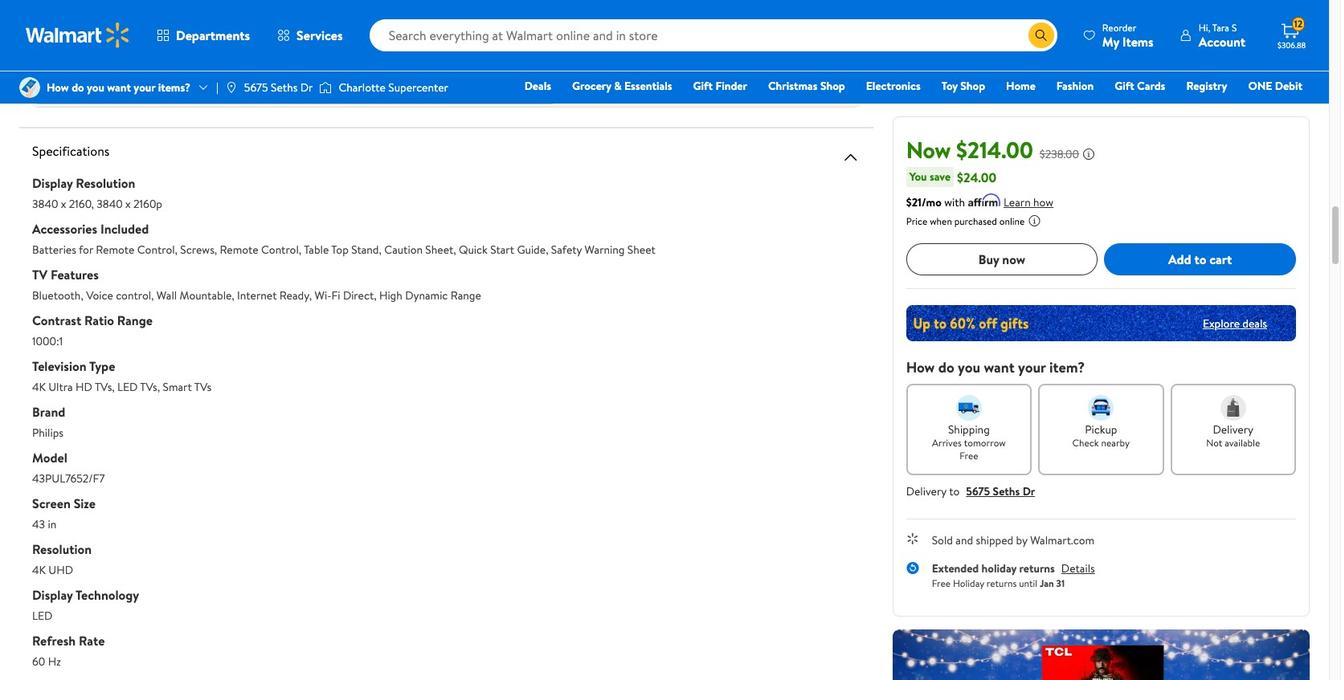 Task type: vqa. For each thing, say whether or not it's contained in the screenshot.


Task type: locate. For each thing, give the bounding box(es) containing it.
hd
[[76, 379, 92, 395]]

0 vertical spatial 4k
[[32, 379, 46, 395]]

how down 'walmart' image
[[47, 80, 69, 96]]

1 vertical spatial free
[[932, 577, 951, 590]]

0 vertical spatial how
[[47, 80, 69, 96]]

do down 'walmart' image
[[72, 80, 84, 96]]

1 horizontal spatial dr
[[1023, 484, 1035, 500]]

less
[[431, 71, 451, 87]]

row up smartcast cell at the top
[[33, 0, 1300, 14]]

electronics link
[[859, 77, 928, 95]]

range down control,
[[117, 312, 153, 330]]

control, down included
[[137, 242, 178, 258]]

ratio
[[84, 312, 114, 330]]

online
[[1000, 215, 1025, 228]]

1 x from the left
[[61, 196, 66, 212]]

item?
[[1050, 358, 1085, 378]]

0 horizontal spatial to
[[949, 484, 960, 500]]

shop right toy
[[961, 78, 986, 94]]

resolution
[[76, 174, 135, 192], [32, 541, 92, 559]]

0 horizontal spatial gift
[[693, 78, 713, 94]]

extended holiday returns details free holiday returns until jan 31
[[932, 561, 1095, 590]]

gift
[[693, 78, 713, 94], [1115, 78, 1135, 94]]

want for item?
[[984, 358, 1015, 378]]

charlotte supercenter
[[339, 80, 449, 96]]

1 shop from the left
[[821, 78, 845, 94]]

1 horizontal spatial delivery
[[1213, 422, 1254, 438]]

wi-
[[315, 288, 332, 304]]

0 horizontal spatial how
[[47, 80, 69, 96]]

to left 5675 seths dr button
[[949, 484, 960, 500]]

cell up google tv cell
[[264, 0, 412, 14]]

43pul7652/f7
[[32, 471, 105, 487]]

learn more about strikethrough prices image
[[1083, 148, 1096, 161]]

 image for charlotte supercenter
[[319, 80, 332, 96]]

led
[[117, 379, 138, 395], [32, 608, 53, 625]]

until
[[1019, 577, 1038, 590]]

1 horizontal spatial shop
[[961, 78, 986, 94]]

do up shipping
[[939, 358, 955, 378]]

voice
[[86, 288, 113, 304]]

walmart+
[[1255, 100, 1303, 117]]

0 horizontal spatial remote
[[96, 242, 135, 258]]

specifications
[[32, 142, 110, 160]]

range
[[451, 288, 481, 304], [117, 312, 153, 330]]

your left item?
[[1018, 358, 1046, 378]]

wall
[[157, 288, 177, 304]]

arrives
[[932, 436, 962, 450]]

google
[[271, 25, 301, 39]]

specifications image
[[841, 148, 861, 167]]

gift inside "link"
[[1115, 78, 1135, 94]]

toy shop link
[[935, 77, 993, 95]]

1 horizontal spatial seths
[[993, 484, 1020, 500]]

$238.00
[[1040, 146, 1080, 162]]

returns left until
[[987, 577, 1017, 590]]

Walmart Site-Wide search field
[[369, 19, 1058, 51]]

5675 seths dr
[[244, 80, 313, 96]]

 image right |
[[225, 81, 238, 94]]

webos cell
[[708, 15, 856, 62]]

1 horizontal spatial range
[[451, 288, 481, 304]]

control, left table
[[261, 242, 302, 258]]

1 horizontal spatial  image
[[319, 80, 332, 96]]

departments button
[[143, 16, 264, 55]]

roku
[[419, 25, 440, 39]]

0 horizontal spatial seths
[[271, 80, 298, 96]]

0 vertical spatial led
[[117, 379, 138, 395]]

legal information image
[[1028, 215, 1041, 227]]

3 cell from the left
[[560, 0, 708, 14]]

free left holiday
[[932, 577, 951, 590]]

 image for 5675 seths dr
[[225, 81, 238, 94]]

when
[[930, 215, 952, 228]]

0 horizontal spatial 3840
[[32, 196, 58, 212]]

cell
[[264, 0, 412, 14], [412, 0, 560, 14], [560, 0, 708, 14], [708, 0, 856, 14]]

range right the 'dynamic'
[[451, 288, 481, 304]]

how do you want your items?
[[47, 80, 191, 96]]

1 horizontal spatial x
[[125, 196, 131, 212]]

want left items?
[[107, 80, 131, 96]]

1 vertical spatial your
[[1018, 358, 1046, 378]]

fashion link
[[1050, 77, 1101, 95]]

free down shipping
[[960, 449, 979, 463]]

0 horizontal spatial do
[[72, 80, 84, 96]]

0 vertical spatial free
[[960, 449, 979, 463]]

4k left "uhd"
[[32, 563, 46, 579]]

tvs, right hd
[[95, 379, 115, 395]]

delivery up sold
[[906, 484, 947, 500]]

resolution up "uhd"
[[32, 541, 92, 559]]

see less
[[410, 71, 451, 87]]

remote right screws,
[[220, 242, 259, 258]]

price
[[906, 215, 928, 228]]

to inside button
[[1195, 251, 1207, 268]]

display up 2160,
[[32, 174, 73, 192]]

direct,
[[343, 288, 377, 304]]

1 display from the top
[[32, 174, 73, 192]]

your
[[134, 80, 155, 96], [1018, 358, 1046, 378]]

1 vertical spatial delivery
[[906, 484, 947, 500]]

1 horizontal spatial how
[[906, 358, 935, 378]]

led up refresh
[[32, 608, 53, 625]]

gift for gift finder
[[693, 78, 713, 94]]

your left items?
[[134, 80, 155, 96]]

5675 down tomorrow
[[966, 484, 990, 500]]

how
[[1034, 195, 1054, 211]]

 image
[[319, 80, 332, 96], [225, 81, 238, 94]]

1 vertical spatial range
[[117, 312, 153, 330]]

delivery down intent image for delivery
[[1213, 422, 1254, 438]]

gift cards
[[1115, 78, 1166, 94]]

1 horizontal spatial 5675
[[966, 484, 990, 500]]

1 horizontal spatial free
[[960, 449, 979, 463]]

1 horizontal spatial led
[[117, 379, 138, 395]]

remote down included
[[96, 242, 135, 258]]

1 tvs, from the left
[[95, 379, 115, 395]]

0 horizontal spatial x
[[61, 196, 66, 212]]

tv for google tv
[[303, 25, 315, 39]]

charlotte
[[339, 80, 386, 96]]

x left 2160,
[[61, 196, 66, 212]]

extended
[[932, 561, 979, 577]]

tv inside display resolution 3840 x 2160, 3840 x 2160p accessories included batteries for remote control, screws, remote control, table top stand, caution sheet, quick start guide, safety warning sheet tv features bluetooth, voice control, wall mountable, internet ready, wi-fi direct, high dynamic range contrast ratio range 1000:1 television type 4k ultra hd tvs, led tvs, smart tvs brand philips model 43pul7652/f7 screen size 43 in resolution 4k uhd display technology led refresh rate 60 hz
[[32, 266, 48, 284]]

christmas shop link
[[761, 77, 853, 95]]

1 horizontal spatial gift
[[1115, 78, 1135, 94]]

0 vertical spatial you
[[87, 80, 104, 96]]

1 horizontal spatial control,
[[261, 242, 302, 258]]

dr down services popup button
[[300, 80, 313, 96]]

sheet
[[628, 242, 656, 258]]

free inside 'shipping arrives tomorrow free'
[[960, 449, 979, 463]]

1 horizontal spatial 3840
[[97, 196, 123, 212]]

walmart+ link
[[1248, 100, 1310, 117]]

0 vertical spatial do
[[72, 80, 84, 96]]

2 remote from the left
[[220, 242, 259, 258]]

0 horizontal spatial you
[[87, 80, 104, 96]]

you up intent image for shipping
[[958, 358, 981, 378]]

tv right roku
[[442, 25, 453, 39]]

1 vertical spatial display
[[32, 587, 73, 604]]

4k left ultra
[[32, 379, 46, 395]]

2 shop from the left
[[961, 78, 986, 94]]

you down 'walmart' image
[[87, 80, 104, 96]]

Search search field
[[369, 19, 1058, 51]]

start
[[490, 242, 514, 258]]

2 row from the top
[[33, 14, 1300, 62]]

1 horizontal spatial to
[[1195, 251, 1207, 268]]

0 vertical spatial dr
[[300, 80, 313, 96]]

finder
[[716, 78, 748, 94]]

0 vertical spatial want
[[107, 80, 131, 96]]

how for how do you want your item?
[[906, 358, 935, 378]]

1 horizontal spatial do
[[939, 358, 955, 378]]

cell up smartcast cell at the top
[[560, 0, 708, 14]]

model
[[32, 449, 67, 467]]

smartcast cell
[[560, 15, 708, 62]]

2 horizontal spatial tv
[[442, 25, 453, 39]]

1 remote from the left
[[96, 242, 135, 258]]

row up "essentials"
[[33, 14, 1300, 62]]

$21/mo with
[[906, 195, 965, 211]]

display
[[32, 174, 73, 192], [32, 587, 73, 604]]

caution
[[384, 242, 423, 258]]

1 horizontal spatial tvs,
[[140, 379, 160, 395]]

want left item?
[[984, 358, 1015, 378]]

5675
[[244, 80, 268, 96], [966, 484, 990, 500]]

tv right google
[[303, 25, 315, 39]]

gift left finder
[[693, 78, 713, 94]]

1 vertical spatial do
[[939, 358, 955, 378]]

|
[[216, 80, 219, 96]]

resolution up 2160,
[[76, 174, 135, 192]]

1 vertical spatial 5675
[[966, 484, 990, 500]]

0 horizontal spatial free
[[932, 577, 951, 590]]

sold and shipped by walmart.com
[[932, 533, 1095, 549]]

0 vertical spatial to
[[1195, 251, 1207, 268]]

cell up webos cell
[[708, 0, 856, 14]]

deals
[[525, 78, 551, 94]]

ultra
[[48, 379, 73, 395]]

2160p
[[133, 196, 162, 212]]

1 horizontal spatial you
[[958, 358, 981, 378]]

1 vertical spatial 4k
[[32, 563, 46, 579]]

seths down google
[[271, 80, 298, 96]]

gift left the cards
[[1115, 78, 1135, 94]]

1 vertical spatial seths
[[993, 484, 1020, 500]]

2 gift from the left
[[1115, 78, 1135, 94]]

1 vertical spatial want
[[984, 358, 1015, 378]]

delivery inside delivery not available
[[1213, 422, 1254, 438]]

seths up sold and shipped by walmart.com
[[993, 484, 1020, 500]]

do for how do you want your item?
[[939, 358, 955, 378]]

0 horizontal spatial control,
[[137, 242, 178, 258]]

 image left charlotte
[[319, 80, 332, 96]]

high
[[379, 288, 403, 304]]

safety
[[551, 242, 582, 258]]

5675 right |
[[244, 80, 268, 96]]

0 horizontal spatial  image
[[225, 81, 238, 94]]

0 vertical spatial 5675
[[244, 80, 268, 96]]

now
[[906, 134, 951, 166]]

3840 right 2160,
[[97, 196, 123, 212]]

1 vertical spatial you
[[958, 358, 981, 378]]

refresh
[[32, 633, 76, 650]]

0 horizontal spatial tv
[[32, 266, 48, 284]]

1 4k from the top
[[32, 379, 46, 395]]

0 horizontal spatial delivery
[[906, 484, 947, 500]]

you for how do you want your items?
[[87, 80, 104, 96]]

how do you want your item?
[[906, 358, 1085, 378]]

returns left 31
[[1020, 561, 1055, 577]]

0 vertical spatial delivery
[[1213, 422, 1254, 438]]

display down "uhd"
[[32, 587, 73, 604]]

services
[[297, 27, 343, 44]]

google tv cell
[[264, 15, 412, 62]]

0 vertical spatial your
[[134, 80, 155, 96]]

1 vertical spatial how
[[906, 358, 935, 378]]

reorder my items
[[1103, 20, 1154, 50]]

0 horizontal spatial your
[[134, 80, 155, 96]]

tvs, left smart
[[140, 379, 160, 395]]

add to cart
[[1169, 251, 1232, 268]]

led right hd
[[117, 379, 138, 395]]

technology
[[75, 587, 139, 604]]

control,
[[116, 288, 154, 304]]

shop right christmas
[[821, 78, 845, 94]]

delivery for not
[[1213, 422, 1254, 438]]

0 horizontal spatial want
[[107, 80, 131, 96]]

google tv
[[271, 25, 315, 39]]

dr up by
[[1023, 484, 1035, 500]]

3840
[[32, 196, 58, 212], [97, 196, 123, 212]]

tvs,
[[95, 379, 115, 395], [140, 379, 160, 395]]

to left cart
[[1195, 251, 1207, 268]]

cell up roku tv cell
[[412, 0, 560, 14]]

12
[[1295, 17, 1303, 31]]

0 vertical spatial display
[[32, 174, 73, 192]]

registry
[[1187, 78, 1228, 94]]

1 vertical spatial led
[[32, 608, 53, 625]]

1 gift from the left
[[693, 78, 713, 94]]

x left 2160p
[[125, 196, 131, 212]]

to for add
[[1195, 251, 1207, 268]]

how up arrives at the right
[[906, 358, 935, 378]]

row
[[33, 0, 1300, 14], [33, 14, 1300, 62]]

1 vertical spatial dr
[[1023, 484, 1035, 500]]

1 vertical spatial to
[[949, 484, 960, 500]]

1 horizontal spatial remote
[[220, 242, 259, 258]]

delivery
[[1213, 422, 1254, 438], [906, 484, 947, 500]]

tv up bluetooth,
[[32, 266, 48, 284]]

0 horizontal spatial shop
[[821, 78, 845, 94]]

intent image for shipping image
[[956, 395, 982, 421]]

0 horizontal spatial tvs,
[[95, 379, 115, 395]]

returns
[[1020, 561, 1055, 577], [987, 577, 1017, 590]]

1 horizontal spatial your
[[1018, 358, 1046, 378]]

explore deals link
[[1197, 309, 1274, 338]]

1 vertical spatial resolution
[[32, 541, 92, 559]]

1 horizontal spatial want
[[984, 358, 1015, 378]]

nearby
[[1102, 436, 1130, 450]]

1 horizontal spatial tv
[[303, 25, 315, 39]]

 image
[[19, 77, 40, 98]]

now $214.00
[[906, 134, 1034, 166]]

features
[[51, 266, 99, 284]]

essentials
[[625, 78, 672, 94]]

3840 up accessories
[[32, 196, 58, 212]]

0 vertical spatial seths
[[271, 80, 298, 96]]



Task type: describe. For each thing, give the bounding box(es) containing it.
one debit link
[[1241, 77, 1310, 95]]

4 cell from the left
[[708, 0, 856, 14]]

5675 seths dr button
[[966, 484, 1035, 500]]

smart
[[163, 379, 192, 395]]

60
[[32, 654, 45, 670]]

departments
[[176, 27, 250, 44]]

see
[[410, 71, 428, 87]]

explore deals
[[1203, 315, 1268, 332]]

account
[[1199, 33, 1246, 50]]

brand
[[32, 404, 65, 421]]

$214.00
[[957, 134, 1034, 166]]

hi,
[[1199, 20, 1211, 34]]

shop for toy shop
[[961, 78, 986, 94]]

supercenter
[[388, 80, 449, 96]]

electronics
[[866, 78, 921, 94]]

buy
[[979, 251, 1000, 268]]

internet
[[237, 288, 277, 304]]

pickup check nearby
[[1073, 422, 1130, 450]]

grocery & essentials
[[572, 78, 672, 94]]

you
[[910, 169, 927, 185]]

do for how do you want your items?
[[72, 80, 84, 96]]

0 horizontal spatial led
[[32, 608, 53, 625]]

uhd
[[48, 563, 73, 579]]

now
[[1003, 251, 1026, 268]]

fi
[[332, 288, 340, 304]]

walmart.com
[[1031, 533, 1095, 549]]

0 horizontal spatial range
[[117, 312, 153, 330]]

buy now
[[979, 251, 1026, 268]]

quick
[[459, 242, 488, 258]]

deals link
[[517, 77, 559, 95]]

$21/mo
[[906, 195, 942, 211]]

gift finder link
[[686, 77, 755, 95]]

1 cell from the left
[[264, 0, 412, 14]]

television
[[32, 358, 86, 375]]

buy now button
[[906, 244, 1098, 276]]

learn how
[[1004, 195, 1054, 211]]

intent image for pickup image
[[1089, 395, 1114, 421]]

shipped
[[976, 533, 1014, 549]]

1 horizontal spatial returns
[[1020, 561, 1055, 577]]

how for how do you want your items?
[[47, 80, 69, 96]]

1 row from the top
[[33, 0, 1300, 14]]

one
[[1249, 78, 1273, 94]]

2 cell from the left
[[412, 0, 560, 14]]

to for delivery
[[949, 484, 960, 500]]

deals
[[1243, 315, 1268, 332]]

1 3840 from the left
[[32, 196, 58, 212]]

intent image for delivery image
[[1221, 395, 1247, 421]]

guide,
[[517, 242, 549, 258]]

2 4k from the top
[[32, 563, 46, 579]]

philips
[[32, 425, 64, 441]]

jan
[[1040, 577, 1054, 590]]

free inside extended holiday returns details free holiday returns until jan 31
[[932, 577, 951, 590]]

price when purchased online
[[906, 215, 1025, 228]]

tv for roku tv
[[442, 25, 453, 39]]

your for items?
[[134, 80, 155, 96]]

services button
[[264, 16, 357, 55]]

0 horizontal spatial dr
[[300, 80, 313, 96]]

toy
[[942, 78, 958, 94]]

with
[[945, 195, 965, 211]]

items?
[[158, 80, 191, 96]]

0 horizontal spatial returns
[[987, 577, 1017, 590]]

up to sixty percent off deals. shop now. image
[[906, 305, 1297, 342]]

2 x from the left
[[125, 196, 131, 212]]

your for item?
[[1018, 358, 1046, 378]]

2 3840 from the left
[[97, 196, 123, 212]]

debit
[[1275, 78, 1303, 94]]

tara
[[1213, 20, 1230, 34]]

shipping
[[948, 422, 990, 438]]

in
[[48, 517, 56, 533]]

s
[[1232, 20, 1237, 34]]

for
[[79, 242, 93, 258]]

table
[[304, 242, 329, 258]]

sold
[[932, 533, 953, 549]]

tvs
[[194, 379, 212, 395]]

hz
[[48, 654, 61, 670]]

0 vertical spatial resolution
[[76, 174, 135, 192]]

0 horizontal spatial 5675
[[244, 80, 268, 96]]

shop for christmas shop
[[821, 78, 845, 94]]

bluetooth,
[[32, 288, 83, 304]]

delivery for to
[[906, 484, 947, 500]]

not
[[1207, 436, 1223, 450]]

type
[[89, 358, 115, 375]]

gift for gift cards
[[1115, 78, 1135, 94]]

details
[[1062, 561, 1095, 577]]

home link
[[999, 77, 1043, 95]]

row containing google tv
[[33, 14, 1300, 62]]

by
[[1016, 533, 1028, 549]]

tomorrow
[[964, 436, 1006, 450]]

2 tvs, from the left
[[140, 379, 160, 395]]

home
[[1006, 78, 1036, 94]]

roku tv
[[419, 25, 453, 39]]

top
[[331, 242, 349, 258]]

christmas
[[768, 78, 818, 94]]

gift cards link
[[1108, 77, 1173, 95]]

1 control, from the left
[[137, 242, 178, 258]]

0 vertical spatial range
[[451, 288, 481, 304]]

grocery
[[572, 78, 612, 94]]

batteries
[[32, 242, 76, 258]]

reorder
[[1103, 20, 1137, 34]]

purchased
[[955, 215, 997, 228]]

roku tv cell
[[412, 15, 560, 62]]

want for items?
[[107, 80, 131, 96]]

$24.00
[[957, 168, 997, 186]]

registry link
[[1179, 77, 1235, 95]]

2 control, from the left
[[261, 242, 302, 258]]

included
[[100, 220, 149, 238]]

walmart image
[[26, 23, 130, 48]]

affirm image
[[969, 194, 1001, 207]]

holiday
[[982, 561, 1017, 577]]

add
[[1169, 251, 1192, 268]]

size
[[74, 495, 96, 513]]

screws,
[[180, 242, 217, 258]]

and
[[956, 533, 974, 549]]

webos
[[715, 25, 746, 39]]

you for how do you want your item?
[[958, 358, 981, 378]]

2 display from the top
[[32, 587, 73, 604]]

search icon image
[[1035, 29, 1048, 42]]

display resolution 3840 x 2160, 3840 x 2160p accessories included batteries for remote control, screws, remote control, table top stand, caution sheet, quick start guide, safety warning sheet tv features bluetooth, voice control, wall mountable, internet ready, wi-fi direct, high dynamic range contrast ratio range 1000:1 television type 4k ultra hd tvs, led tvs, smart tvs brand philips model 43pul7652/f7 screen size 43 in resolution 4k uhd display technology led refresh rate 60 hz
[[32, 174, 656, 670]]



